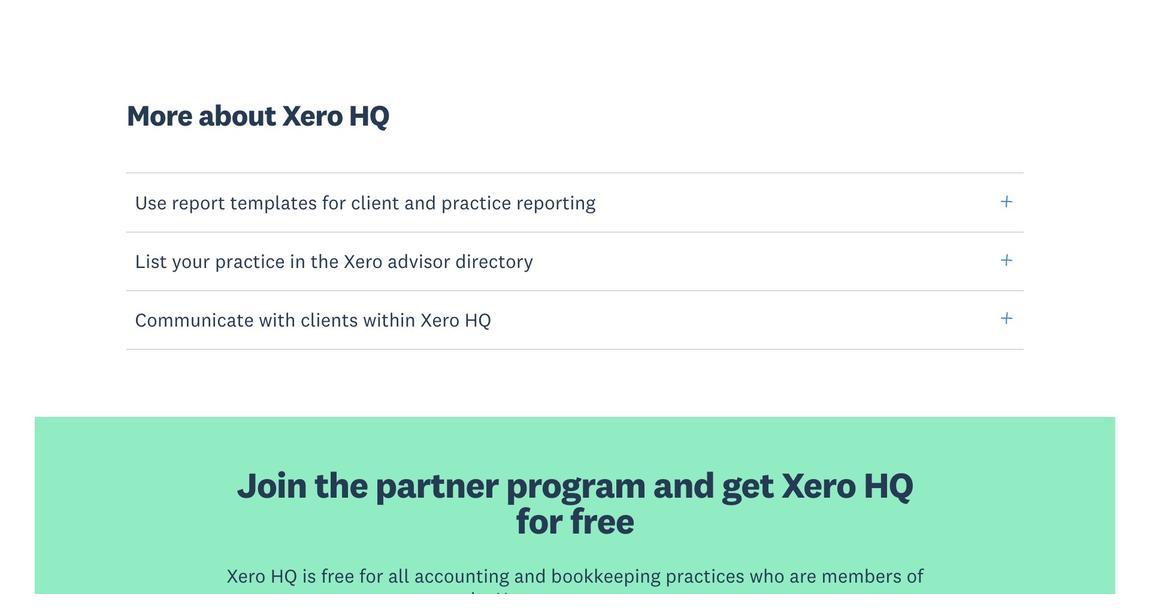 Task type: vqa. For each thing, say whether or not it's contained in the screenshot.
For within the the join the partner program and get xero hq for free
yes



Task type: locate. For each thing, give the bounding box(es) containing it.
1 vertical spatial and
[[653, 463, 715, 508]]

1 vertical spatial practice
[[215, 249, 285, 273]]

directory
[[455, 249, 533, 273]]

1 horizontal spatial for
[[359, 564, 383, 588]]

the inside the join the partner program and get xero hq for free
[[314, 463, 368, 508]]

get
[[722, 463, 774, 508]]

0 horizontal spatial partner
[[375, 463, 499, 508]]

2 vertical spatial the
[[463, 588, 491, 595]]

free
[[570, 499, 634, 544], [321, 564, 354, 588]]

of
[[907, 564, 924, 588]]

free up bookkeeping on the bottom
[[570, 499, 634, 544]]

partner inside xero hq is free for all accounting and bookkeeping practices who are members of the xero partner program.
[[540, 588, 604, 595]]

and inside xero hq is free for all accounting and bookkeeping practices who are members of the xero partner program.
[[514, 564, 546, 588]]

0 vertical spatial for
[[322, 191, 346, 215]]

are
[[790, 564, 817, 588]]

reporting
[[516, 191, 596, 215]]

0 vertical spatial free
[[570, 499, 634, 544]]

0 vertical spatial the
[[311, 249, 339, 273]]

1 vertical spatial partner
[[540, 588, 604, 595]]

partner
[[375, 463, 499, 508], [540, 588, 604, 595]]

within
[[363, 308, 416, 332]]

communicate
[[135, 308, 254, 332]]

2 horizontal spatial and
[[653, 463, 715, 508]]

0 vertical spatial partner
[[375, 463, 499, 508]]

communicate with clients within xero hq
[[135, 308, 491, 332]]

and inside dropdown button
[[404, 191, 436, 215]]

1 vertical spatial free
[[321, 564, 354, 588]]

0 horizontal spatial free
[[321, 564, 354, 588]]

bookkeeping
[[551, 564, 661, 588]]

2 horizontal spatial for
[[516, 499, 563, 544]]

0 horizontal spatial for
[[322, 191, 346, 215]]

free right is
[[321, 564, 354, 588]]

1 horizontal spatial practice
[[441, 191, 511, 215]]

practice
[[441, 191, 511, 215], [215, 249, 285, 273]]

program
[[506, 463, 646, 508]]

1 horizontal spatial and
[[514, 564, 546, 588]]

practices
[[665, 564, 745, 588]]

communicate with clients within xero hq button
[[127, 290, 1024, 350]]

for inside xero hq is free for all accounting and bookkeeping practices who are members of the xero partner program.
[[359, 564, 383, 588]]

0 horizontal spatial and
[[404, 191, 436, 215]]

0 horizontal spatial practice
[[215, 249, 285, 273]]

program.
[[609, 588, 687, 595]]

2 vertical spatial for
[[359, 564, 383, 588]]

the
[[311, 249, 339, 273], [314, 463, 368, 508], [463, 588, 491, 595]]

0 vertical spatial practice
[[441, 191, 511, 215]]

and
[[404, 191, 436, 215], [653, 463, 715, 508], [514, 564, 546, 588]]

xero inside the join the partner program and get xero hq for free
[[781, 463, 856, 508]]

free inside xero hq is free for all accounting and bookkeeping practices who are members of the xero partner program.
[[321, 564, 354, 588]]

for
[[322, 191, 346, 215], [516, 499, 563, 544], [359, 564, 383, 588]]

1 horizontal spatial partner
[[540, 588, 604, 595]]

1 horizontal spatial free
[[570, 499, 634, 544]]

2 vertical spatial and
[[514, 564, 546, 588]]

0 vertical spatial and
[[404, 191, 436, 215]]

1 vertical spatial the
[[314, 463, 368, 508]]

hq
[[349, 97, 389, 134], [465, 308, 491, 332], [863, 463, 913, 508], [270, 564, 297, 588]]

use report templates for client and practice reporting
[[135, 191, 596, 215]]

list
[[135, 249, 167, 273]]

is
[[302, 564, 316, 588]]

list your practice in the xero advisor directory
[[135, 249, 533, 273]]

1 vertical spatial for
[[516, 499, 563, 544]]

clients
[[301, 308, 358, 332]]

xero
[[282, 97, 343, 134], [344, 249, 383, 273], [421, 308, 460, 332], [781, 463, 856, 508], [227, 564, 266, 588], [496, 588, 535, 595]]

xero hq is free for all accounting and bookkeeping practices who are members of the xero partner program.
[[227, 564, 924, 595]]



Task type: describe. For each thing, give the bounding box(es) containing it.
with
[[259, 308, 296, 332]]

list your practice in the xero advisor directory button
[[127, 231, 1024, 292]]

practice inside use report templates for client and practice reporting dropdown button
[[441, 191, 511, 215]]

xero inside dropdown button
[[421, 308, 460, 332]]

templates
[[230, 191, 317, 215]]

partner inside the join the partner program and get xero hq for free
[[375, 463, 499, 508]]

accounting
[[414, 564, 509, 588]]

use
[[135, 191, 167, 215]]

more about xero hq
[[127, 97, 389, 134]]

hq inside xero hq is free for all accounting and bookkeeping practices who are members of the xero partner program.
[[270, 564, 297, 588]]

for inside the join the partner program and get xero hq for free
[[516, 499, 563, 544]]

in
[[290, 249, 306, 273]]

members
[[821, 564, 902, 588]]

advisor
[[388, 249, 450, 273]]

join the partner program and get xero hq for free
[[237, 463, 913, 544]]

all
[[388, 564, 410, 588]]

report
[[172, 191, 225, 215]]

xero inside 'dropdown button'
[[344, 249, 383, 273]]

practice inside list your practice in the xero advisor directory 'dropdown button'
[[215, 249, 285, 273]]

join
[[237, 463, 307, 508]]

who
[[750, 564, 785, 588]]

and inside the join the partner program and get xero hq for free
[[653, 463, 715, 508]]

for inside dropdown button
[[322, 191, 346, 215]]

the inside 'dropdown button'
[[311, 249, 339, 273]]

the inside xero hq is free for all accounting and bookkeeping practices who are members of the xero partner program.
[[463, 588, 491, 595]]

about
[[198, 97, 276, 134]]

hq inside the join the partner program and get xero hq for free
[[863, 463, 913, 508]]

your
[[172, 249, 210, 273]]

free inside the join the partner program and get xero hq for free
[[570, 499, 634, 544]]

client
[[351, 191, 399, 215]]

more
[[127, 97, 192, 134]]

use report templates for client and practice reporting button
[[127, 173, 1024, 233]]

hq inside dropdown button
[[465, 308, 491, 332]]



